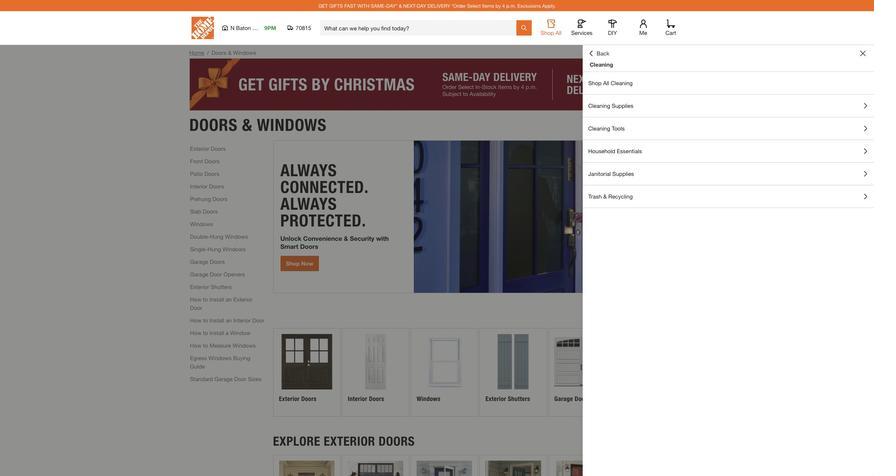 Task type: locate. For each thing, give the bounding box(es) containing it.
diy
[[608, 29, 617, 36]]

cleaning up cleaning supplies
[[611, 80, 633, 86]]

image for security doors image
[[555, 461, 610, 476]]

how for how to install an exterior door
[[190, 296, 202, 303]]

how for how to measure windows
[[190, 342, 202, 349]]

1 vertical spatial exterior doors link
[[274, 328, 340, 416]]

0 vertical spatial exterior doors link
[[190, 144, 226, 153]]

0 vertical spatial interior
[[190, 183, 208, 189]]

0 vertical spatial interior doors link
[[190, 182, 224, 190]]

1 how from the top
[[190, 296, 202, 303]]

how inside "link"
[[190, 329, 202, 336]]

1 always from the top
[[281, 160, 337, 180]]

1 vertical spatial all
[[603, 80, 609, 86]]

1 vertical spatial garage doors
[[555, 395, 590, 403]]

hung down double-hung windows link
[[208, 246, 221, 252]]

exterior shutters
[[190, 283, 232, 290], [486, 395, 530, 403]]

1 horizontal spatial exterior doors link
[[274, 328, 340, 416]]

shop down apply.
[[541, 29, 554, 36]]

0 vertical spatial all
[[556, 29, 562, 36]]

cleaning inside button
[[589, 102, 611, 109]]

an for interior
[[226, 317, 232, 323]]

to for how to measure windows
[[203, 342, 208, 349]]

install inside how to install an exterior door
[[210, 296, 224, 303]]

0 vertical spatial exterior doors
[[190, 145, 226, 152]]

cleaning supplies
[[589, 102, 634, 109]]

install inside how to install an interior door link
[[210, 317, 224, 323]]

day*
[[387, 3, 398, 9]]

openers
[[224, 271, 245, 277]]

2 horizontal spatial interior
[[348, 395, 368, 403]]

exterior doors link
[[190, 144, 226, 153], [274, 328, 340, 416]]

2 an from the top
[[226, 317, 232, 323]]

shop now
[[286, 260, 314, 267]]

1 vertical spatial exterior shutters link
[[480, 328, 547, 416]]

install left the a
[[210, 329, 224, 336]]

shop
[[541, 29, 554, 36], [589, 80, 602, 86], [286, 260, 300, 267]]

exterior inside how to install an exterior door
[[233, 296, 253, 303]]

same-
[[371, 3, 387, 9]]

install up how to install a window
[[210, 317, 224, 323]]

to for how to install an interior door
[[203, 317, 208, 323]]

1 horizontal spatial exterior shutters link
[[480, 328, 547, 416]]

0 horizontal spatial interior doors link
[[190, 182, 224, 190]]

how for how to install a window
[[190, 329, 202, 336]]

baton
[[236, 24, 251, 31]]

prehung doors
[[190, 195, 228, 202]]

1 horizontal spatial interior doors link
[[342, 328, 409, 416]]

day
[[417, 3, 426, 9]]

shop up cleaning supplies
[[589, 80, 602, 86]]

shop for shop all cleaning
[[589, 80, 602, 86]]

2 vertical spatial shop
[[286, 260, 300, 267]]

2 vertical spatial interior
[[348, 395, 368, 403]]

1 vertical spatial always
[[281, 194, 337, 214]]

1 horizontal spatial windows link
[[411, 328, 478, 416]]

image for front doors image
[[279, 461, 335, 476]]

exterior shutters link
[[190, 283, 232, 291], [480, 328, 547, 416]]

supplies inside button
[[612, 102, 634, 109]]

0 horizontal spatial shop
[[286, 260, 300, 267]]

shop now link
[[281, 256, 319, 271]]

trash & recycling
[[589, 193, 633, 200]]

cleaning down 'back'
[[590, 61, 613, 68]]

install
[[210, 296, 224, 303], [210, 317, 224, 323], [210, 329, 224, 336]]

to inside how to install an exterior door
[[203, 296, 208, 303]]

0 vertical spatial garage doors link
[[190, 257, 225, 266]]

0 vertical spatial shutters
[[211, 283, 232, 290]]

1 horizontal spatial shutters
[[508, 395, 530, 403]]

interior doors
[[190, 183, 224, 189], [348, 395, 384, 403]]

drawer close image
[[861, 51, 866, 56]]

all left services
[[556, 29, 562, 36]]

hung for double-
[[210, 233, 224, 240]]

doors
[[212, 49, 227, 56], [189, 115, 238, 135], [211, 145, 226, 152], [205, 158, 220, 164], [204, 170, 219, 177], [209, 183, 224, 189], [213, 195, 228, 202], [203, 208, 218, 215], [300, 242, 318, 250], [210, 258, 225, 265], [301, 395, 317, 403], [369, 395, 384, 403], [575, 395, 590, 403], [379, 434, 415, 449]]

cleaning for cleaning supplies
[[589, 102, 611, 109]]

egress
[[190, 355, 207, 361]]

slab
[[190, 208, 201, 215]]

4
[[502, 3, 505, 9]]

all up cleaning supplies
[[603, 80, 609, 86]]

household essentials
[[589, 148, 642, 154]]

garage doors link
[[190, 257, 225, 266], [549, 328, 616, 416]]

patio doors
[[190, 170, 219, 177]]

explore exterior doors
[[273, 434, 415, 449]]

image for storm doors image
[[417, 461, 473, 476]]

how to install an exterior door link
[[190, 295, 265, 312]]

standard garage door sizes link
[[190, 375, 261, 383]]

1 install from the top
[[210, 296, 224, 303]]

to up how to measure windows
[[203, 329, 208, 336]]

exterior doors link for the front doors link
[[190, 144, 226, 153]]

4 to from the top
[[203, 342, 208, 349]]

1 an from the top
[[226, 296, 232, 303]]

n baton rouge
[[231, 24, 269, 31]]

0 horizontal spatial garage doors link
[[190, 257, 225, 266]]

interior doors link
[[190, 182, 224, 190], [342, 328, 409, 416]]

2 install from the top
[[210, 317, 224, 323]]

connected.
[[281, 177, 368, 197]]

1 vertical spatial interior
[[233, 317, 251, 323]]

supplies up recycling at the top of page
[[613, 170, 634, 177]]

1 vertical spatial shutters
[[508, 395, 530, 403]]

0 horizontal spatial garage doors
[[190, 258, 225, 265]]

1 vertical spatial exterior shutters
[[486, 395, 530, 403]]

0 vertical spatial always
[[281, 160, 337, 180]]

0 vertical spatial supplies
[[612, 102, 634, 109]]

gifts
[[329, 3, 343, 9]]

0 vertical spatial an
[[226, 296, 232, 303]]

interior
[[190, 183, 208, 189], [233, 317, 251, 323], [348, 395, 368, 403]]

an up how to install an interior door
[[226, 296, 232, 303]]

0 vertical spatial shop
[[541, 29, 554, 36]]

how to measure windows link
[[190, 341, 256, 350]]

1 horizontal spatial shop
[[541, 29, 554, 36]]

an inside how to install an exterior door
[[226, 296, 232, 303]]

slab doors
[[190, 208, 218, 215]]

0 horizontal spatial exterior doors
[[190, 145, 226, 152]]

slab doors link
[[190, 207, 218, 216]]

2 horizontal spatial shop
[[589, 80, 602, 86]]

explore
[[273, 434, 321, 449]]

supplies up tools
[[612, 102, 634, 109]]

0 vertical spatial install
[[210, 296, 224, 303]]

doors inside unlock convenience & security with smart doors
[[300, 242, 318, 250]]

2 how from the top
[[190, 317, 202, 323]]

window
[[230, 329, 251, 336]]

with
[[376, 235, 389, 242]]

an
[[226, 296, 232, 303], [226, 317, 232, 323]]

0 vertical spatial garage doors
[[190, 258, 225, 265]]

an for exterior
[[226, 296, 232, 303]]

to for how to install a window
[[203, 329, 208, 336]]

2 to from the top
[[203, 317, 208, 323]]

supplies for cleaning supplies
[[612, 102, 634, 109]]

/
[[207, 50, 209, 56]]

install up how to install an interior door
[[210, 296, 224, 303]]

3 to from the top
[[203, 329, 208, 336]]

1 horizontal spatial exterior doors
[[279, 395, 317, 403]]

install inside how to install a window "link"
[[210, 329, 224, 336]]

next-
[[403, 3, 417, 9]]

always connected. always protected.
[[281, 160, 368, 231]]

how inside how to install an exterior door
[[190, 296, 202, 303]]

1 vertical spatial install
[[210, 317, 224, 323]]

double-hung windows
[[190, 233, 248, 240]]

0 horizontal spatial all
[[556, 29, 562, 36]]

standard
[[190, 375, 213, 382]]

items
[[482, 3, 494, 9]]

image for exterior shutters image
[[486, 334, 541, 390]]

to up how to install a window
[[203, 317, 208, 323]]

1 vertical spatial supplies
[[613, 170, 634, 177]]

all inside button
[[556, 29, 562, 36]]

image for interior doors image
[[348, 334, 404, 390]]

0 horizontal spatial interior doors
[[190, 183, 224, 189]]

3 install from the top
[[210, 329, 224, 336]]

cart
[[666, 29, 676, 36]]

exterior
[[190, 145, 209, 152], [190, 283, 209, 290], [233, 296, 253, 303], [279, 395, 300, 403], [486, 395, 506, 403], [324, 434, 375, 449]]

me
[[640, 29, 648, 36]]

0 horizontal spatial exterior shutters link
[[190, 283, 232, 291]]

supplies inside button
[[613, 170, 634, 177]]

1 horizontal spatial interior
[[233, 317, 251, 323]]

shop for shop all
[[541, 29, 554, 36]]

4 how from the top
[[190, 342, 202, 349]]

garage doors
[[190, 258, 225, 265], [555, 395, 590, 403]]

cleaning for cleaning
[[590, 61, 613, 68]]

garage door openers link
[[190, 270, 245, 278]]

cleaning left tools
[[589, 125, 611, 132]]

to up egress
[[203, 342, 208, 349]]

1 horizontal spatial interior doors
[[348, 395, 384, 403]]

trash
[[589, 193, 602, 200]]

1 horizontal spatial garage doors link
[[549, 328, 616, 416]]

menu
[[583, 72, 875, 208]]

2 vertical spatial install
[[210, 329, 224, 336]]

windows link
[[190, 220, 213, 228], [411, 328, 478, 416]]

0 vertical spatial hung
[[210, 233, 224, 240]]

1 horizontal spatial garage doors
[[555, 395, 590, 403]]

install for exterior
[[210, 296, 224, 303]]

1 to from the top
[[203, 296, 208, 303]]

cleaning up cleaning tools
[[589, 102, 611, 109]]

0 vertical spatial exterior shutters link
[[190, 283, 232, 291]]

1 vertical spatial exterior doors
[[279, 395, 317, 403]]

door
[[210, 271, 222, 277], [190, 304, 202, 311], [252, 317, 265, 323], [234, 375, 247, 382]]

0 horizontal spatial windows link
[[190, 220, 213, 228]]

install for window
[[210, 329, 224, 336]]

1 vertical spatial shop
[[589, 80, 602, 86]]

hung up single-hung windows
[[210, 233, 224, 240]]

to down garage door openers link
[[203, 296, 208, 303]]

cleaning
[[590, 61, 613, 68], [611, 80, 633, 86], [589, 102, 611, 109], [589, 125, 611, 132]]

shop inside 'link'
[[286, 260, 300, 267]]

exterior doors
[[190, 145, 226, 152], [279, 395, 317, 403]]

supplies
[[612, 102, 634, 109], [613, 170, 634, 177]]

1 vertical spatial an
[[226, 317, 232, 323]]

household essentials button
[[583, 140, 875, 162]]

to inside "link"
[[203, 329, 208, 336]]

0 horizontal spatial interior
[[190, 183, 208, 189]]

image for windows image
[[417, 334, 473, 390]]

1 horizontal spatial all
[[603, 80, 609, 86]]

all
[[556, 29, 562, 36], [603, 80, 609, 86]]

unlock convenience & security with smart doors
[[281, 235, 389, 250]]

hung for single-
[[208, 246, 221, 252]]

1 vertical spatial garage doors link
[[549, 328, 616, 416]]

door inside how to install an exterior door
[[190, 304, 202, 311]]

shop left now at the bottom left of page
[[286, 260, 300, 267]]

recycling
[[609, 193, 633, 200]]

an up the a
[[226, 317, 232, 323]]

0 horizontal spatial exterior doors link
[[190, 144, 226, 153]]

single-
[[190, 246, 208, 252]]

0 vertical spatial interior doors
[[190, 183, 224, 189]]

0 horizontal spatial exterior shutters
[[190, 283, 232, 290]]

shop inside button
[[541, 29, 554, 36]]

1 horizontal spatial exterior shutters
[[486, 395, 530, 403]]

&
[[399, 3, 402, 9], [228, 49, 232, 56], [242, 115, 253, 135], [604, 193, 607, 200], [344, 235, 348, 242]]

hung
[[210, 233, 224, 240], [208, 246, 221, 252]]

3 how from the top
[[190, 329, 202, 336]]

1 vertical spatial hung
[[208, 246, 221, 252]]

1 vertical spatial windows link
[[411, 328, 478, 416]]

cleaning inside "button"
[[589, 125, 611, 132]]

front doors
[[190, 158, 220, 164]]

& inside unlock convenience & security with smart doors
[[344, 235, 348, 242]]



Task type: vqa. For each thing, say whether or not it's contained in the screenshot.
rightmost "FOR"
no



Task type: describe. For each thing, give the bounding box(es) containing it.
sizes
[[248, 375, 261, 382]]

cleaning supplies button
[[583, 95, 875, 117]]

standard garage door sizes
[[190, 375, 261, 382]]

shop all button
[[540, 20, 563, 36]]

back button
[[589, 50, 610, 57]]

shop all cleaning
[[589, 80, 633, 86]]

now
[[301, 260, 314, 267]]

*order
[[452, 3, 466, 9]]

apply.
[[542, 3, 556, 9]]

image for patio doors image
[[348, 461, 404, 476]]

egress windows buying guide
[[190, 355, 251, 370]]

all for shop all
[[556, 29, 562, 36]]

with
[[358, 3, 370, 9]]

home link
[[189, 49, 204, 56]]

how for how to install an interior door
[[190, 317, 202, 323]]

1 vertical spatial interior doors link
[[342, 328, 409, 416]]

menu containing shop all cleaning
[[583, 72, 875, 208]]

patio doors link
[[190, 169, 219, 178]]

services
[[571, 29, 593, 36]]

single-hung windows link
[[190, 245, 246, 253]]

shop all cleaning link
[[583, 72, 875, 94]]

a
[[226, 329, 229, 336]]

single-hung windows
[[190, 246, 246, 252]]

cart link
[[663, 20, 679, 36]]

janitorial supplies
[[589, 170, 634, 177]]

all for shop all cleaning
[[603, 80, 609, 86]]

measure
[[210, 342, 231, 349]]

What can we help you find today? search field
[[324, 21, 516, 35]]

prehung
[[190, 195, 211, 202]]

how to install a window link
[[190, 329, 251, 337]]

0 horizontal spatial shutters
[[211, 283, 232, 290]]

back
[[597, 50, 610, 57]]

0 vertical spatial windows link
[[190, 220, 213, 228]]

exclusions
[[518, 3, 541, 9]]

how to install an exterior door
[[190, 296, 253, 311]]

tools
[[612, 125, 625, 132]]

image for exterior doors image
[[279, 334, 335, 390]]

2 always from the top
[[281, 194, 337, 214]]

shop all
[[541, 29, 562, 36]]

image for always connected. always protected. image
[[414, 141, 685, 293]]

smart
[[281, 242, 299, 250]]

exterior doors link for interior doors link to the bottom
[[274, 328, 340, 416]]

trash & recycling button
[[583, 185, 875, 208]]

p.m.
[[507, 3, 516, 9]]

cleaning for cleaning tools
[[589, 125, 611, 132]]

front doors link
[[190, 157, 220, 165]]

janitorial supplies button
[[583, 163, 875, 185]]

guide
[[190, 363, 205, 370]]

security
[[350, 235, 375, 242]]

image for garage doors image
[[555, 334, 610, 390]]

fast
[[345, 3, 356, 9]]

rouge
[[253, 24, 269, 31]]

get gifts fast with same-day* & next-day delivery *order select items by 4 p.m. exclusions apply.
[[319, 3, 556, 9]]

shop for shop now
[[286, 260, 300, 267]]

the home depot logo image
[[191, 17, 214, 39]]

feedback link image
[[865, 118, 875, 156]]

home
[[189, 49, 204, 56]]

sponsored banner image
[[189, 58, 685, 111]]

select
[[467, 3, 481, 9]]

convenience
[[303, 235, 342, 242]]

& inside button
[[604, 193, 607, 200]]

doors & windows
[[189, 115, 327, 135]]

cleaning tools button
[[583, 117, 875, 140]]

cleaning tools
[[589, 125, 625, 132]]

0 vertical spatial exterior shutters
[[190, 283, 232, 290]]

services button
[[571, 20, 593, 36]]

me button
[[632, 20, 655, 36]]

front
[[190, 158, 203, 164]]

how to measure windows
[[190, 342, 256, 349]]

by
[[496, 3, 501, 9]]

doors inside 'link'
[[203, 208, 218, 215]]

supplies for janitorial supplies
[[613, 170, 634, 177]]

double-
[[190, 233, 210, 240]]

protected.
[[281, 211, 366, 231]]

image for screen doors image
[[486, 461, 541, 476]]

buying
[[233, 355, 251, 361]]

how to install a window
[[190, 329, 251, 336]]

patio
[[190, 170, 203, 177]]

household
[[589, 148, 616, 154]]

prehung doors link
[[190, 195, 228, 203]]

install for interior
[[210, 317, 224, 323]]

garage door openers
[[190, 271, 245, 277]]

essentials
[[617, 148, 642, 154]]

diy button
[[602, 20, 624, 36]]

9pm
[[264, 24, 276, 31]]

home / doors & windows
[[189, 49, 256, 56]]

delivery
[[428, 3, 451, 9]]

get
[[319, 3, 328, 9]]

egress windows buying guide link
[[190, 354, 265, 371]]

how to install an interior door
[[190, 317, 265, 323]]

70815 button
[[287, 24, 312, 31]]

windows inside egress windows buying guide
[[209, 355, 232, 361]]

double-hung windows link
[[190, 232, 248, 241]]

to for how to install an exterior door
[[203, 296, 208, 303]]

1 vertical spatial interior doors
[[348, 395, 384, 403]]



